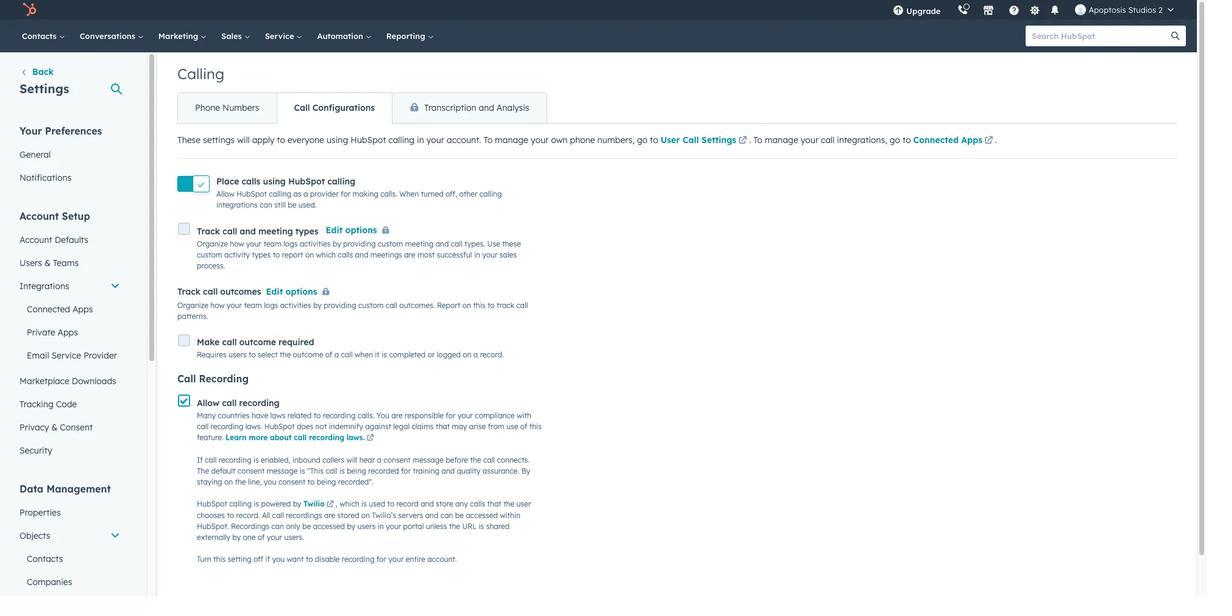 Task type: describe. For each thing, give the bounding box(es) containing it.
0 horizontal spatial being
[[317, 477, 336, 487]]

call left when
[[341, 351, 353, 360]]

off
[[253, 555, 263, 564]]

your left own
[[531, 135, 549, 146]]

and up activity
[[240, 226, 256, 237]]

hubspot up chooses on the left of page
[[197, 499, 227, 509]]

1 go from the left
[[637, 135, 647, 146]]

logs for types
[[284, 240, 298, 249]]

0 vertical spatial types
[[295, 226, 318, 237]]

on inside organize how your team logs activities by providing custom call outcomes. report on this to track call patterns.
[[462, 301, 471, 310]]

calls. inside place calls using hubspot calling allow hubspot calling as a provider for making calls. when turned off, other calling integrations can still be used.
[[380, 190, 397, 199]]

is inside make call outcome required requires users to select the outcome of a call when it is completed or logged on a record.
[[382, 351, 387, 360]]

back
[[32, 66, 54, 77]]

calling up still
[[269, 190, 291, 199]]

the up within
[[503, 499, 515, 509]]

by up recordings
[[293, 499, 301, 509]]

2 vertical spatial this
[[213, 555, 226, 564]]

the up quality
[[470, 456, 481, 465]]

how for types
[[230, 240, 244, 249]]

0 vertical spatial meeting
[[258, 226, 293, 237]]

claims
[[412, 422, 434, 431]]

0 vertical spatial contacts
[[22, 31, 59, 41]]

more
[[249, 433, 268, 442]]

about
[[270, 433, 292, 442]]

connected inside account setup element
[[27, 304, 70, 315]]

related
[[287, 411, 312, 420]]

call recording
[[177, 373, 249, 385]]

only
[[286, 522, 300, 531]]

call down process.
[[203, 286, 218, 297]]

data
[[20, 483, 43, 495]]

organize how your team logs activities by providing custom meeting and call types. use these custom activity types to report on which calls and meetings are most successful in your sales process.
[[197, 240, 521, 271]]

before
[[446, 456, 468, 465]]

is down callers
[[339, 467, 345, 476]]

and up unless
[[425, 511, 438, 520]]

account defaults
[[20, 235, 88, 246]]

& for users
[[44, 258, 51, 269]]

learn
[[225, 433, 247, 442]]

privacy
[[20, 422, 49, 433]]

sales link
[[214, 20, 258, 52]]

contacts link for companies link
[[12, 548, 127, 571]]

service inside account setup element
[[52, 350, 81, 361]]

1 vertical spatial allow
[[197, 398, 219, 409]]

team for types
[[264, 240, 282, 249]]

track call and meeting types
[[197, 226, 318, 237]]

calling up when
[[388, 135, 414, 146]]

and left store
[[421, 499, 434, 509]]

for inside place calls using hubspot calling allow hubspot calling as a provider for making calls. when turned off, other calling integrations can still be used.
[[341, 190, 351, 199]]

your down twilio's
[[386, 522, 401, 531]]

1 horizontal spatial connected apps link
[[913, 134, 995, 149]]

back link
[[20, 66, 54, 80]]

privacy & consent
[[20, 422, 93, 433]]

are inside organize how your team logs activities by providing custom meeting and call types. use these custom activity types to report on which calls and meetings are most successful in your sales process.
[[404, 251, 415, 260]]

users inside , which is used to record and store any calls that the user chooses to record. all call recordings are stored on twilio's servers and can be  accessed within hubspot. recordings can only be accessed by users in your portal unless the url is shared externally by one of your users.
[[357, 522, 376, 531]]

automation link
[[310, 20, 379, 52]]

account for account setup
[[20, 210, 59, 222]]

want
[[287, 555, 304, 564]]

1 manage from the left
[[495, 135, 528, 146]]

report
[[282, 251, 303, 260]]

may
[[452, 422, 467, 431]]

meeting inside organize how your team logs activities by providing custom meeting and call types. use these custom activity types to report on which calls and meetings are most successful in your sales process.
[[405, 240, 433, 249]]

notifications link
[[12, 166, 127, 190]]

recording right disable
[[342, 555, 374, 564]]

recording up have
[[239, 398, 280, 409]]

your left integrations,
[[801, 135, 819, 146]]

a inside if call recording is enabled, inbound callers will hear a consent message before the call connects. the default consent message is "this call is being recorded for training and quality assurance. by staying on the line, you consent to being recorded".
[[377, 456, 382, 465]]

1 vertical spatial can
[[440, 511, 453, 520]]

1 vertical spatial apps
[[72, 304, 93, 315]]

calling
[[177, 65, 224, 83]]

2 vertical spatial consent
[[278, 477, 305, 487]]

allow inside place calls using hubspot calling allow hubspot calling as a provider for making calls. when turned off, other calling integrations can still be used.
[[216, 190, 234, 199]]

0 vertical spatial accessed
[[466, 511, 498, 520]]

to inside if call recording is enabled, inbound callers will hear a consent message before the call connects. the default consent message is "this call is being recorded for training and quality assurance. by staying on the line, you consent to being recorded".
[[308, 477, 315, 487]]

to inside organize how your team logs activities by providing custom meeting and call types. use these custom activity types to report on which calls and meetings are most successful in your sales process.
[[273, 251, 280, 260]]

integrations button
[[12, 275, 127, 298]]

setting
[[228, 555, 251, 564]]

on inside , which is used to record and store any calls that the user chooses to record. all call recordings are stored on twilio's servers and can be  accessed within hubspot. recordings can only be accessed by users in your portal unless the url is shared externally by one of your users.
[[361, 511, 370, 520]]

your down use
[[482, 251, 498, 260]]

settings
[[203, 135, 235, 146]]

calling icon image
[[958, 5, 969, 16]]

notifications button
[[1045, 0, 1066, 20]]

your preferences element
[[12, 124, 127, 190]]

training
[[413, 467, 439, 476]]

0 vertical spatial consent
[[384, 456, 411, 465]]

edit for track call outcomes
[[266, 286, 283, 297]]

user call settings
[[661, 135, 736, 146]]

2 to from the left
[[753, 135, 762, 146]]

on inside organize how your team logs activities by providing custom meeting and call types. use these custom activity types to report on which calls and meetings are most successful in your sales process.
[[305, 251, 314, 260]]

team for patterns.
[[244, 301, 262, 310]]

process.
[[197, 262, 225, 271]]

menu containing apoptosis studios 2
[[884, 0, 1182, 20]]

1 vertical spatial be
[[455, 511, 464, 520]]

to right integrations,
[[903, 135, 911, 146]]

general link
[[12, 143, 127, 166]]

call down callers
[[326, 467, 337, 476]]

is left powered
[[254, 499, 259, 509]]

to right chooses on the left of page
[[227, 511, 234, 520]]

to inside make call outcome required requires users to select the outcome of a call when it is completed or logged on a record.
[[249, 351, 256, 360]]

logs for patterns.
[[264, 301, 278, 310]]

twilio
[[303, 499, 325, 509]]

a left when
[[334, 351, 339, 360]]

marketplaces button
[[976, 0, 1002, 20]]

assurance.
[[483, 467, 519, 476]]

marketplace downloads link
[[12, 370, 127, 393]]

have
[[252, 411, 268, 420]]

are inside , which is used to record and store any calls that the user chooses to record. all call recordings are stored on twilio's servers and can be  accessed within hubspot. recordings can only be accessed by users in your portal unless the url is shared externally by one of your users.
[[324, 511, 335, 520]]

activities for types
[[300, 240, 331, 249]]

hubspot link
[[15, 2, 46, 17]]

call right if on the bottom left of page
[[205, 456, 217, 465]]

tracking
[[20, 399, 53, 410]]

edit options button for track call outcomes
[[266, 285, 334, 300]]

does
[[297, 422, 313, 431]]

a right logged on the left bottom of page
[[473, 351, 478, 360]]

2 go from the left
[[890, 135, 900, 146]]

apoptosis studios 2
[[1089, 5, 1163, 15]]

learn more about call recording laws.
[[225, 433, 365, 442]]

email service provider link
[[12, 344, 127, 367]]

which inside , which is used to record and store any calls that the user chooses to record. all call recordings are stored on twilio's servers and can be  accessed within hubspot. recordings can only be accessed by users in your portal unless the url is shared externally by one of your users.
[[340, 499, 359, 509]]

for left entire
[[377, 555, 386, 564]]

and up successful
[[436, 240, 449, 249]]

record
[[396, 499, 419, 509]]

track for track call outcomes
[[177, 286, 200, 297]]

entire
[[406, 555, 425, 564]]

recording up indemnify
[[323, 411, 356, 420]]

your preferences
[[20, 125, 102, 137]]

user
[[517, 499, 531, 509]]

be inside place calls using hubspot calling allow hubspot calling as a provider for making calls. when turned off, other calling integrations can still be used.
[[288, 201, 296, 210]]

legal
[[393, 422, 410, 431]]

track for track call and meeting types
[[197, 226, 220, 237]]

recording down not
[[309, 433, 344, 442]]

call left outcomes.
[[386, 301, 397, 310]]

is right url
[[479, 522, 484, 531]]

connects.
[[497, 456, 530, 465]]

completed
[[389, 351, 426, 360]]

0 horizontal spatial outcome
[[239, 337, 276, 348]]

hubspot up integrations
[[236, 190, 267, 199]]

0 horizontal spatial connected apps link
[[12, 298, 127, 321]]

settings image
[[1029, 5, 1040, 16]]

edit options for track call and meeting types
[[326, 225, 377, 236]]

navigation containing phone numbers
[[177, 93, 547, 124]]

reporting
[[386, 31, 428, 41]]

account for account defaults
[[20, 235, 52, 246]]

account defaults link
[[12, 229, 127, 252]]

can inside place calls using hubspot calling allow hubspot calling as a provider for making calls. when turned off, other calling integrations can still be used.
[[260, 201, 272, 210]]

integrations,
[[837, 135, 887, 146]]

security link
[[12, 439, 127, 463]]

call up activity
[[222, 226, 237, 237]]

call up assurance.
[[483, 456, 495, 465]]

in inside organize how your team logs activities by providing custom meeting and call types. use these custom activity types to report on which calls and meetings are most successful in your sales process.
[[474, 251, 480, 260]]

. to manage your call integrations, go to
[[749, 135, 913, 146]]

inbound
[[292, 456, 320, 465]]

recorded".
[[338, 477, 373, 487]]

general
[[20, 149, 51, 160]]

providing for call
[[324, 301, 356, 310]]

your left entire
[[388, 555, 404, 564]]

your down track call and meeting types
[[246, 240, 261, 249]]

by inside organize how your team logs activities by providing custom meeting and call types. use these custom activity types to report on which calls and meetings are most successful in your sales process.
[[333, 240, 341, 249]]

call inside organize how your team logs activities by providing custom meeting and call types. use these custom activity types to report on which calls and meetings are most successful in your sales process.
[[451, 240, 463, 249]]

staying
[[197, 477, 222, 487]]

edit options button for track call and meeting types
[[326, 223, 394, 239]]

notifications image
[[1050, 5, 1061, 16]]

to right want
[[306, 555, 313, 564]]

of inside , which is used to record and store any calls that the user chooses to record. all call recordings are stored on twilio's servers and can be  accessed within hubspot. recordings can only be accessed by users in your portal unless the url is shared externally by one of your users.
[[258, 533, 265, 542]]

and inside if call recording is enabled, inbound callers will hear a consent message before the call connects. the default consent message is "this call is being recorded for training and quality assurance. by staying on the line, you consent to being recorded".
[[442, 467, 455, 476]]

your down the transcription at the top of page
[[426, 135, 444, 146]]

for inside if call recording is enabled, inbound callers will hear a consent message before the call connects. the default consent message is "this call is being recorded for training and quality assurance. by staying on the line, you consent to being recorded".
[[401, 467, 411, 476]]

options for track call and meeting types
[[345, 225, 377, 236]]

calling up provider on the top of page
[[327, 176, 355, 187]]

own
[[551, 135, 568, 146]]

objects button
[[12, 525, 127, 548]]

0 vertical spatial being
[[347, 467, 366, 476]]

disable
[[315, 555, 340, 564]]

organize for organize how your team logs activities by providing custom meeting and call types. use these custom activity types to report on which calls and meetings are most successful in your sales process.
[[197, 240, 228, 249]]

marketplace
[[20, 376, 69, 387]]

0 vertical spatial service
[[265, 31, 296, 41]]

it
[[375, 351, 380, 360]]

2 vertical spatial can
[[271, 522, 284, 531]]

activities for patterns.
[[280, 301, 311, 310]]

when
[[355, 351, 373, 360]]

stored
[[337, 511, 359, 520]]

"this
[[307, 467, 324, 476]]

1 horizontal spatial connected
[[913, 135, 959, 146]]

twilio's
[[372, 511, 396, 520]]

transcription and analysis button
[[392, 93, 546, 123]]

how for patterns.
[[210, 301, 225, 310]]

call up countries
[[222, 398, 237, 409]]

properties
[[20, 508, 61, 519]]

1 vertical spatial laws.
[[347, 433, 365, 442]]

call inside learn more about call recording laws. link
[[294, 433, 307, 442]]

to left user
[[650, 135, 658, 146]]

place calls using hubspot calling allow hubspot calling as a provider for making calls. when turned off, other calling integrations can still be used.
[[216, 176, 502, 210]]

is left the enabled,
[[253, 456, 259, 465]]

connected apps inside account setup element
[[27, 304, 93, 315]]

email
[[27, 350, 49, 361]]

0 vertical spatial using
[[327, 135, 348, 146]]

1 horizontal spatial be
[[302, 522, 311, 531]]

is left used
[[361, 499, 367, 509]]

the inside make call outcome required requires users to select the outcome of a call when it is completed or logged on a record.
[[280, 351, 291, 360]]

recording down countries
[[211, 422, 243, 431]]

edit for track call and meeting types
[[326, 225, 343, 236]]

providing for meeting
[[343, 240, 376, 249]]

by down stored
[[347, 522, 355, 531]]

laws. inside many countries have laws related to recording calls. you are responsible for your compliance with call recording laws. hubspot does not indemnify against legal claims that may arise from use of this feature.
[[245, 422, 262, 431]]

account setup element
[[12, 210, 127, 463]]

calls inside place calls using hubspot calling allow hubspot calling as a provider for making calls. when turned off, other calling integrations can still be used.
[[242, 176, 260, 187]]

calls inside organize how your team logs activities by providing custom meeting and call types. use these custom activity types to report on which calls and meetings are most successful in your sales process.
[[338, 251, 353, 260]]

patterns.
[[177, 312, 208, 321]]

to up twilio's
[[387, 499, 394, 509]]

1 vertical spatial accessed
[[313, 522, 345, 531]]

1 horizontal spatial outcome
[[293, 351, 323, 360]]

user call settings link
[[661, 134, 749, 149]]

hubspot.
[[197, 522, 229, 531]]

studios
[[1128, 5, 1156, 15]]

integrations
[[20, 281, 69, 292]]

feature.
[[197, 433, 223, 442]]

with
[[517, 411, 531, 420]]



Task type: vqa. For each thing, say whether or not it's contained in the screenshot.
Pagination navigation
no



Task type: locate. For each thing, give the bounding box(es) containing it.
1 horizontal spatial consent
[[278, 477, 305, 487]]

all
[[262, 511, 270, 520]]

options up organize how your team logs activities by providing custom meeting and call types. use these custom activity types to report on which calls and meetings are most successful in your sales process.
[[345, 225, 377, 236]]

1 horizontal spatial settings
[[701, 135, 736, 146]]

call left recording
[[177, 373, 196, 385]]

2 manage from the left
[[765, 135, 798, 146]]

account.
[[447, 135, 481, 146], [427, 555, 457, 564]]

call inside many countries have laws related to recording calls. you are responsible for your compliance with call recording laws. hubspot does not indemnify against legal claims that may arise from use of this feature.
[[197, 422, 209, 431]]

1 horizontal spatial logs
[[284, 240, 298, 249]]

custom left outcomes.
[[358, 301, 384, 310]]

1 vertical spatial contacts
[[27, 554, 63, 565]]

2 horizontal spatial this
[[529, 422, 542, 431]]

0 horizontal spatial will
[[237, 135, 250, 146]]

unless
[[426, 522, 447, 531]]

and
[[479, 102, 494, 113], [240, 226, 256, 237], [436, 240, 449, 249], [355, 251, 368, 260], [442, 467, 455, 476], [421, 499, 434, 509], [425, 511, 438, 520]]

. for . to manage your call integrations, go to
[[749, 135, 751, 146]]

outcome up select
[[239, 337, 276, 348]]

your left users.
[[267, 533, 282, 542]]

0 horizontal spatial team
[[244, 301, 262, 310]]

2 . from the left
[[995, 135, 997, 146]]

connected apps link
[[913, 134, 995, 149], [12, 298, 127, 321]]

to down transcription and analysis
[[484, 135, 493, 146]]

0 horizontal spatial message
[[267, 467, 298, 476]]

your down outcomes
[[227, 301, 242, 310]]

0 vertical spatial account
[[20, 210, 59, 222]]

organize inside organize how your team logs activities by providing custom meeting and call types. use these custom activity types to report on which calls and meetings are most successful in your sales process.
[[197, 240, 228, 249]]

call up successful
[[451, 240, 463, 249]]

numbers,
[[597, 135, 635, 146]]

0 vertical spatial that
[[436, 422, 450, 431]]

of inside make call outcome required requires users to select the outcome of a call when it is completed or logged on a record.
[[325, 351, 332, 360]]

phone numbers link
[[178, 93, 276, 123]]

a up recorded
[[377, 456, 382, 465]]

users down twilio's
[[357, 522, 376, 531]]

is down inbound
[[300, 467, 305, 476]]

to right the apply
[[277, 135, 285, 146]]

0 vertical spatial connected
[[913, 135, 959, 146]]

in inside , which is used to record and store any calls that the user chooses to record. all call recordings are stored on twilio's servers and can be  accessed within hubspot. recordings can only be accessed by users in your portal unless the url is shared externally by one of your users.
[[378, 522, 384, 531]]

0 vertical spatial &
[[44, 258, 51, 269]]

2 vertical spatial of
[[258, 533, 265, 542]]

1 horizontal spatial are
[[391, 411, 403, 420]]

0 vertical spatial organize
[[197, 240, 228, 249]]

this inside many countries have laws related to recording calls. you are responsible for your compliance with call recording laws. hubspot does not indemnify against legal claims that may arise from use of this feature.
[[529, 422, 542, 431]]

edit options button
[[326, 223, 394, 239], [266, 285, 334, 300]]

call for call recording
[[177, 373, 196, 385]]

1 vertical spatial users
[[357, 522, 376, 531]]

users
[[229, 351, 247, 360], [357, 522, 376, 531]]

recorded
[[368, 467, 399, 476]]

externally
[[197, 533, 230, 542]]

options for track call outcomes
[[285, 286, 317, 297]]

custom up meetings
[[378, 240, 403, 249]]

how inside organize how your team logs activities by providing custom meeting and call types. use these custom activity types to report on which calls and meetings are most successful in your sales process.
[[230, 240, 244, 249]]

1 vertical spatial organize
[[177, 301, 208, 310]]

for inside many countries have laws related to recording calls. you are responsible for your compliance with call recording laws. hubspot does not indemnify against legal claims that may arise from use of this feature.
[[446, 411, 455, 420]]

0 horizontal spatial are
[[324, 511, 335, 520]]

settings right user
[[701, 135, 736, 146]]

0 vertical spatial team
[[264, 240, 282, 249]]

& for privacy
[[51, 422, 58, 433]]

hubspot down configurations
[[350, 135, 386, 146]]

use
[[506, 422, 518, 431]]

. for .
[[995, 135, 997, 146]]

are
[[404, 251, 415, 260], [391, 411, 403, 420], [324, 511, 335, 520]]

how inside organize how your team logs activities by providing custom call outcomes. report on this to track call patterns.
[[210, 301, 225, 310]]

edit
[[326, 225, 343, 236], [266, 286, 283, 297]]

0 vertical spatial will
[[237, 135, 250, 146]]

of down the with
[[520, 422, 527, 431]]

is
[[382, 351, 387, 360], [253, 456, 259, 465], [300, 467, 305, 476], [339, 467, 345, 476], [254, 499, 259, 509], [361, 499, 367, 509], [479, 522, 484, 531]]

0 vertical spatial allow
[[216, 190, 234, 199]]

of right one
[[258, 533, 265, 542]]

0 horizontal spatial this
[[213, 555, 226, 564]]

for left the training
[[401, 467, 411, 476]]

call inside , which is used to record and store any calls that the user chooses to record. all call recordings are stored on twilio's servers and can be  accessed within hubspot. recordings can only be accessed by users in your portal unless the url is shared externally by one of your users.
[[272, 511, 284, 520]]

recording
[[199, 373, 249, 385]]

management
[[46, 483, 111, 495]]

marketplaces image
[[983, 5, 994, 16]]

0 vertical spatial logs
[[284, 240, 298, 249]]

activities inside organize how your team logs activities by providing custom call outcomes. report on this to track call patterns.
[[280, 301, 311, 310]]

team inside organize how your team logs activities by providing custom call outcomes. report on this to track call patterns.
[[244, 301, 262, 310]]

1 horizontal spatial users
[[357, 522, 376, 531]]

hubspot up as
[[288, 176, 325, 187]]

phone
[[195, 102, 220, 113]]

data management element
[[12, 483, 127, 597]]

search image
[[1171, 32, 1180, 40]]

logged
[[437, 351, 461, 360]]

calls right "any"
[[470, 499, 485, 509]]

calling right the other
[[479, 190, 502, 199]]

the down required
[[280, 351, 291, 360]]

use
[[487, 240, 500, 249]]

call right the track at the bottom left of page
[[516, 301, 528, 310]]

logs inside organize how your team logs activities by providing custom meeting and call types. use these custom activity types to report on which calls and meetings are most successful in your sales process.
[[284, 240, 298, 249]]

link opens in a new window image inside connected apps "link"
[[985, 137, 993, 146]]

be right still
[[288, 201, 296, 210]]

if
[[197, 456, 203, 465]]

laws.
[[245, 422, 262, 431], [347, 433, 365, 442]]

users inside make call outcome required requires users to select the outcome of a call when it is completed or logged on a record.
[[229, 351, 247, 360]]

contacts link for conversations link
[[15, 20, 72, 52]]

allow
[[216, 190, 234, 199], [197, 398, 219, 409]]

0 vertical spatial options
[[345, 225, 377, 236]]

allow call recording
[[197, 398, 280, 409]]

which up stored
[[340, 499, 359, 509]]

users right requires
[[229, 351, 247, 360]]

1 horizontal spatial that
[[487, 499, 501, 509]]

contacts link up "companies"
[[12, 548, 127, 571]]

still
[[274, 201, 286, 210]]

using inside place calls using hubspot calling allow hubspot calling as a provider for making calls. when turned off, other calling integrations can still be used.
[[263, 176, 286, 187]]

1 vertical spatial connected apps
[[27, 304, 93, 315]]

2 horizontal spatial call
[[683, 135, 699, 146]]

quality
[[457, 467, 480, 476]]

as
[[293, 190, 301, 199]]

meeting down still
[[258, 226, 293, 237]]

organize for organize how your team logs activities by providing custom call outcomes. report on this to track call patterns.
[[177, 301, 208, 310]]

this down the with
[[529, 422, 542, 431]]

connected
[[913, 135, 959, 146], [27, 304, 70, 315]]

1 vertical spatial you
[[272, 555, 285, 564]]

2 horizontal spatial are
[[404, 251, 415, 260]]

store
[[436, 499, 453, 509]]

are left most
[[404, 251, 415, 260]]

against
[[365, 422, 391, 431]]

0 horizontal spatial record.
[[236, 511, 260, 520]]

provider
[[310, 190, 339, 199]]

record. inside , which is used to record and store any calls that the user chooses to record. all call recordings are stored on twilio's servers and can be  accessed within hubspot. recordings can only be accessed by users in your portal unless the url is shared externally by one of your users.
[[236, 511, 260, 520]]

allow up 'many'
[[197, 398, 219, 409]]

calls left meetings
[[338, 251, 353, 260]]

the left line,
[[235, 477, 246, 487]]

privacy & consent link
[[12, 416, 127, 439]]

navigation
[[177, 93, 547, 124]]

go right the numbers,
[[637, 135, 647, 146]]

calling icon button
[[953, 2, 974, 18]]

1 horizontal spatial record.
[[480, 351, 504, 360]]

link opens in a new window image inside the twilio link
[[327, 501, 334, 509]]

in down twilio's
[[378, 522, 384, 531]]

that inside , which is used to record and store any calls that the user chooses to record. all call recordings are stored on twilio's servers and can be  accessed within hubspot. recordings can only be accessed by users in your portal unless the url is shared externally by one of your users.
[[487, 499, 501, 509]]

chooses
[[197, 511, 225, 520]]

0 horizontal spatial calls.
[[358, 411, 374, 420]]

1 horizontal spatial how
[[230, 240, 244, 249]]

0 horizontal spatial types
[[252, 251, 271, 260]]

which right report
[[316, 251, 336, 260]]

menu item
[[949, 0, 952, 20]]

data management
[[20, 483, 111, 495]]

consent
[[384, 456, 411, 465], [238, 467, 265, 476], [278, 477, 305, 487]]

reporting link
[[379, 20, 441, 52]]

can left still
[[260, 201, 272, 210]]

your inside many countries have laws related to recording calls. you are responsible for your compliance with call recording laws. hubspot does not indemnify against legal claims that may arise from use of this feature.
[[458, 411, 473, 420]]

be
[[288, 201, 296, 210], [455, 511, 464, 520], [302, 522, 311, 531]]

the left url
[[449, 522, 460, 531]]

track
[[497, 301, 514, 310]]

that inside many countries have laws related to recording calls. you are responsible for your compliance with call recording laws. hubspot does not indemnify against legal claims that may arise from use of this feature.
[[436, 422, 450, 431]]

1 horizontal spatial message
[[413, 456, 444, 465]]

consent down inbound
[[278, 477, 305, 487]]

call left integrations,
[[821, 135, 835, 146]]

for
[[341, 190, 351, 199], [446, 411, 455, 420], [401, 467, 411, 476], [377, 555, 386, 564]]

tara schultz image
[[1075, 4, 1086, 15]]

0 vertical spatial custom
[[378, 240, 403, 249]]

powered
[[261, 499, 291, 509]]

track
[[197, 226, 220, 237], [177, 286, 200, 297]]

responsible
[[405, 411, 444, 420]]

0 horizontal spatial consent
[[238, 467, 265, 476]]

1 vertical spatial outcome
[[293, 351, 323, 360]]

1 . from the left
[[749, 135, 751, 146]]

0 horizontal spatial calls
[[242, 176, 260, 187]]

to left the track at the bottom left of page
[[488, 301, 495, 310]]

,
[[336, 499, 338, 509]]

be down "any"
[[455, 511, 464, 520]]

be down recordings
[[302, 522, 311, 531]]

0 vertical spatial of
[[325, 351, 332, 360]]

will inside if call recording is enabled, inbound callers will hear a consent message before the call connects. the default consent message is "this call is being recorded for training and quality assurance. by staying on the line, you consent to being recorded".
[[346, 456, 357, 465]]

settings inside user call settings link
[[701, 135, 736, 146]]

calls. left when
[[380, 190, 397, 199]]

recording inside if call recording is enabled, inbound callers will hear a consent message before the call connects. the default consent message is "this call is being recorded for training and quality assurance. by staying on the line, you consent to being recorded".
[[219, 456, 251, 465]]

are inside many countries have laws related to recording calls. you are responsible for your compliance with call recording laws. hubspot does not indemnify against legal claims that may arise from use of this feature.
[[391, 411, 403, 420]]

0 vertical spatial settings
[[20, 81, 69, 96]]

0 horizontal spatial to
[[484, 135, 493, 146]]

and left meetings
[[355, 251, 368, 260]]

2 account from the top
[[20, 235, 52, 246]]

0 horizontal spatial connected
[[27, 304, 70, 315]]

laws. up the more
[[245, 422, 262, 431]]

types
[[295, 226, 318, 237], [252, 251, 271, 260]]

your inside organize how your team logs activities by providing custom call outcomes. report on this to track call patterns.
[[227, 301, 242, 310]]

1 vertical spatial &
[[51, 422, 58, 433]]

1 vertical spatial account.
[[427, 555, 457, 564]]

your
[[426, 135, 444, 146], [531, 135, 549, 146], [801, 135, 819, 146], [246, 240, 261, 249], [482, 251, 498, 260], [227, 301, 242, 310], [458, 411, 473, 420], [386, 522, 401, 531], [267, 533, 282, 542], [388, 555, 404, 564]]

being
[[347, 467, 366, 476], [317, 477, 336, 487]]

go right integrations,
[[890, 135, 900, 146]]

you inside if call recording is enabled, inbound callers will hear a consent message before the call connects. the default consent message is "this call is being recorded for training and quality assurance. by staying on the line, you consent to being recorded".
[[264, 477, 276, 487]]

0 horizontal spatial .
[[749, 135, 751, 146]]

calls. up against
[[358, 411, 374, 420]]

settings link
[[1027, 3, 1042, 16]]

1 horizontal spatial call
[[294, 102, 310, 113]]

1 horizontal spatial connected apps
[[913, 135, 982, 146]]

1 vertical spatial meeting
[[405, 240, 433, 249]]

apoptosis
[[1089, 5, 1126, 15]]

edit options down report
[[266, 286, 317, 297]]

hubspot inside many countries have laws related to recording calls. you are responsible for your compliance with call recording laws. hubspot does not indemnify against legal claims that may arise from use of this feature.
[[264, 422, 295, 431]]

organize inside organize how your team logs activities by providing custom call outcomes. report on this to track call patterns.
[[177, 301, 208, 310]]

link opens in a new window image inside user call settings link
[[738, 137, 747, 146]]

marketplace downloads
[[20, 376, 116, 387]]

0 vertical spatial edit options
[[326, 225, 377, 236]]

&
[[44, 258, 51, 269], [51, 422, 58, 433]]

consent up recorded
[[384, 456, 411, 465]]

servers
[[398, 511, 423, 520]]

user
[[661, 135, 680, 146]]

message
[[413, 456, 444, 465], [267, 467, 298, 476]]

logs inside organize how your team logs activities by providing custom call outcomes. report on this to track call patterns.
[[264, 301, 278, 310]]

in down types.
[[474, 251, 480, 260]]

call down powered
[[272, 511, 284, 520]]

activities inside organize how your team logs activities by providing custom meeting and call types. use these custom activity types to report on which calls and meetings are most successful in your sales process.
[[300, 240, 331, 249]]

calling up recordings
[[229, 499, 252, 509]]

on inside make call outcome required requires users to select the outcome of a call when it is completed or logged on a record.
[[463, 351, 471, 360]]

to inside organize how your team logs activities by providing custom call outcomes. report on this to track call patterns.
[[488, 301, 495, 310]]

0 vertical spatial activities
[[300, 240, 331, 249]]

providing up meetings
[[343, 240, 376, 249]]

types inside organize how your team logs activities by providing custom meeting and call types. use these custom activity types to report on which calls and meetings are most successful in your sales process.
[[252, 251, 271, 260]]

1 horizontal spatial &
[[51, 422, 58, 433]]

call right make
[[222, 337, 237, 348]]

edit right outcomes
[[266, 286, 283, 297]]

to
[[277, 135, 285, 146], [650, 135, 658, 146], [903, 135, 911, 146], [273, 251, 280, 260], [488, 301, 495, 310], [249, 351, 256, 360], [314, 411, 321, 420], [308, 477, 315, 487], [387, 499, 394, 509], [227, 511, 234, 520], [306, 555, 313, 564]]

0 vertical spatial connected apps
[[913, 135, 982, 146]]

edit options for track call outcomes
[[266, 286, 317, 297]]

1 to from the left
[[484, 135, 493, 146]]

1 vertical spatial call
[[683, 135, 699, 146]]

which inside organize how your team logs activities by providing custom meeting and call types. use these custom activity types to report on which calls and meetings are most successful in your sales process.
[[316, 251, 336, 260]]

providing inside organize how your team logs activities by providing custom meeting and call types. use these custom activity types to report on which calls and meetings are most successful in your sales process.
[[343, 240, 376, 249]]

by
[[333, 240, 341, 249], [313, 301, 322, 310], [293, 499, 301, 509], [347, 522, 355, 531], [232, 533, 241, 542]]

0 horizontal spatial be
[[288, 201, 296, 210]]

1 vertical spatial contacts link
[[12, 548, 127, 571]]

link opens in a new window image
[[738, 134, 747, 149], [738, 137, 747, 146], [366, 433, 374, 444], [366, 435, 374, 442]]

by inside organize how your team logs activities by providing custom call outcomes. report on this to track call patterns.
[[313, 301, 322, 310]]

1 vertical spatial service
[[52, 350, 81, 361]]

upgrade
[[906, 6, 941, 16]]

calls
[[242, 176, 260, 187], [338, 251, 353, 260], [470, 499, 485, 509]]

on inside if call recording is enabled, inbound callers will hear a consent message before the call connects. the default consent message is "this call is being recorded for training and quality assurance. by staying on the line, you consent to being recorded".
[[224, 477, 233, 487]]

0 horizontal spatial users
[[229, 351, 247, 360]]

1 vertical spatial custom
[[197, 251, 222, 260]]

record. right logged on the left bottom of page
[[480, 351, 504, 360]]

organize up patterns.
[[177, 301, 208, 310]]

edit options button up organize how your team logs activities by providing custom meeting and call types. use these custom activity types to report on which calls and meetings are most successful in your sales process.
[[326, 223, 394, 239]]

to left select
[[249, 351, 256, 360]]

1 horizontal spatial will
[[346, 456, 357, 465]]

custom for patterns.
[[358, 301, 384, 310]]

0 horizontal spatial call
[[177, 373, 196, 385]]

this right turn
[[213, 555, 226, 564]]

1 vertical spatial edit options
[[266, 286, 317, 297]]

options down report
[[285, 286, 317, 297]]

using
[[327, 135, 348, 146], [263, 176, 286, 187]]

private apps
[[27, 327, 78, 338]]

call for call configurations
[[294, 102, 310, 113]]

2 vertical spatial apps
[[58, 327, 78, 338]]

and inside transcription and analysis button
[[479, 102, 494, 113]]

1 vertical spatial account
[[20, 235, 52, 246]]

callers
[[322, 456, 344, 465]]

how
[[230, 240, 244, 249], [210, 301, 225, 310]]

of inside many countries have laws related to recording calls. you are responsible for your compliance with call recording laws. hubspot does not indemnify against legal claims that may arise from use of this feature.
[[520, 422, 527, 431]]

Search HubSpot search field
[[1026, 26, 1175, 46]]

recordings
[[231, 522, 269, 531]]

2 horizontal spatial in
[[474, 251, 480, 260]]

record. up recordings
[[236, 511, 260, 520]]

from
[[488, 422, 504, 431]]

by left one
[[232, 533, 241, 542]]

record. inside make call outcome required requires users to select the outcome of a call when it is completed or logged on a record.
[[480, 351, 504, 360]]

to inside many countries have laws related to recording calls. you are responsible for your compliance with call recording laws. hubspot does not indemnify against legal claims that may arise from use of this feature.
[[314, 411, 321, 420]]

contacts inside data management element
[[27, 554, 63, 565]]

, which is used to record and store any calls that the user chooses to record. all call recordings are stored on twilio's servers and can be  accessed within hubspot. recordings can only be accessed by users in your portal unless the url is shared externally by one of your users.
[[197, 499, 531, 542]]

1 horizontal spatial calls
[[338, 251, 353, 260]]

1 horizontal spatial being
[[347, 467, 366, 476]]

is right the it
[[382, 351, 387, 360]]

0 vertical spatial apps
[[961, 135, 982, 146]]

activities up required
[[280, 301, 311, 310]]

menu
[[884, 0, 1182, 20]]

can left only at bottom left
[[271, 522, 284, 531]]

1 vertical spatial message
[[267, 467, 298, 476]]

calls. inside many countries have laws related to recording calls. you are responsible for your compliance with call recording laws. hubspot does not indemnify against legal claims that may arise from use of this feature.
[[358, 411, 374, 420]]

1 vertical spatial track
[[177, 286, 200, 297]]

most
[[417, 251, 435, 260]]

1 vertical spatial will
[[346, 456, 357, 465]]

hubspot image
[[22, 2, 37, 17]]

off,
[[446, 190, 457, 199]]

link opens in a new window image inside learn more about call recording laws. link
[[366, 435, 374, 442]]

1 vertical spatial this
[[529, 422, 542, 431]]

0 vertical spatial in
[[417, 135, 424, 146]]

a inside place calls using hubspot calling allow hubspot calling as a provider for making calls. when turned off, other calling integrations can still be used.
[[303, 190, 308, 199]]

types.
[[465, 240, 485, 249]]

settings down back
[[20, 81, 69, 96]]

0 horizontal spatial laws.
[[245, 422, 262, 431]]

you right if
[[272, 555, 285, 564]]

0 vertical spatial account.
[[447, 135, 481, 146]]

to right user call settings link
[[753, 135, 762, 146]]

calls inside , which is used to record and store any calls that the user chooses to record. all call recordings are stored on twilio's servers and can be  accessed within hubspot. recordings can only be accessed by users in your portal unless the url is shared externally by one of your users.
[[470, 499, 485, 509]]

conversations link
[[72, 20, 151, 52]]

1 vertical spatial calls
[[338, 251, 353, 260]]

using right everyone
[[327, 135, 348, 146]]

team
[[264, 240, 282, 249], [244, 301, 262, 310]]

1 vertical spatial of
[[520, 422, 527, 431]]

contacts link
[[15, 20, 72, 52], [12, 548, 127, 571]]

are down the twilio link at the left bottom of page
[[324, 511, 335, 520]]

users & teams link
[[12, 252, 127, 275]]

accessed
[[466, 511, 498, 520], [313, 522, 345, 531]]

upgrade image
[[893, 5, 904, 16]]

0 horizontal spatial that
[[436, 422, 450, 431]]

1 vertical spatial which
[[340, 499, 359, 509]]

custom inside organize how your team logs activities by providing custom call outcomes. report on this to track call patterns.
[[358, 301, 384, 310]]

calls.
[[380, 190, 397, 199], [358, 411, 374, 420]]

types down used.
[[295, 226, 318, 237]]

1 vertical spatial types
[[252, 251, 271, 260]]

2 vertical spatial are
[[324, 511, 335, 520]]

accessed down stored
[[313, 522, 345, 531]]

1 account from the top
[[20, 210, 59, 222]]

link opens in a new window image
[[985, 134, 993, 149], [985, 137, 993, 146], [327, 499, 334, 510], [327, 501, 334, 509]]

enabled,
[[261, 456, 290, 465]]

outcomes
[[220, 286, 261, 297]]

providing inside organize how your team logs activities by providing custom call outcomes. report on this to track call patterns.
[[324, 301, 356, 310]]

indemnify
[[329, 422, 363, 431]]

make call outcome required requires users to select the outcome of a call when it is completed or logged on a record.
[[197, 337, 504, 360]]

2 horizontal spatial be
[[455, 511, 464, 520]]

2 vertical spatial call
[[177, 373, 196, 385]]

team inside organize how your team logs activities by providing custom meeting and call types. use these custom activity types to report on which calls and meetings are most successful in your sales process.
[[264, 240, 282, 249]]

this inside organize how your team logs activities by providing custom call outcomes. report on this to track call patterns.
[[473, 301, 485, 310]]

0 horizontal spatial connected apps
[[27, 304, 93, 315]]

providing
[[343, 240, 376, 249], [324, 301, 356, 310]]

configurations
[[312, 102, 375, 113]]

email service provider
[[27, 350, 117, 361]]

1 vertical spatial edit options button
[[266, 285, 334, 300]]

account setup
[[20, 210, 90, 222]]

0 vertical spatial be
[[288, 201, 296, 210]]

2 horizontal spatial of
[[520, 422, 527, 431]]

1 vertical spatial in
[[474, 251, 480, 260]]

account. down transcription and analysis button
[[447, 135, 481, 146]]

twilio link
[[303, 499, 336, 510]]

required
[[279, 337, 314, 348]]

help image
[[1009, 5, 1020, 16]]

if
[[265, 555, 270, 564]]

you
[[264, 477, 276, 487], [272, 555, 285, 564]]

portal
[[403, 522, 424, 531]]

of left when
[[325, 351, 332, 360]]

0 vertical spatial are
[[404, 251, 415, 260]]

transcription
[[424, 102, 476, 113]]

0 vertical spatial message
[[413, 456, 444, 465]]

custom for types
[[378, 240, 403, 249]]

1 vertical spatial settings
[[701, 135, 736, 146]]



